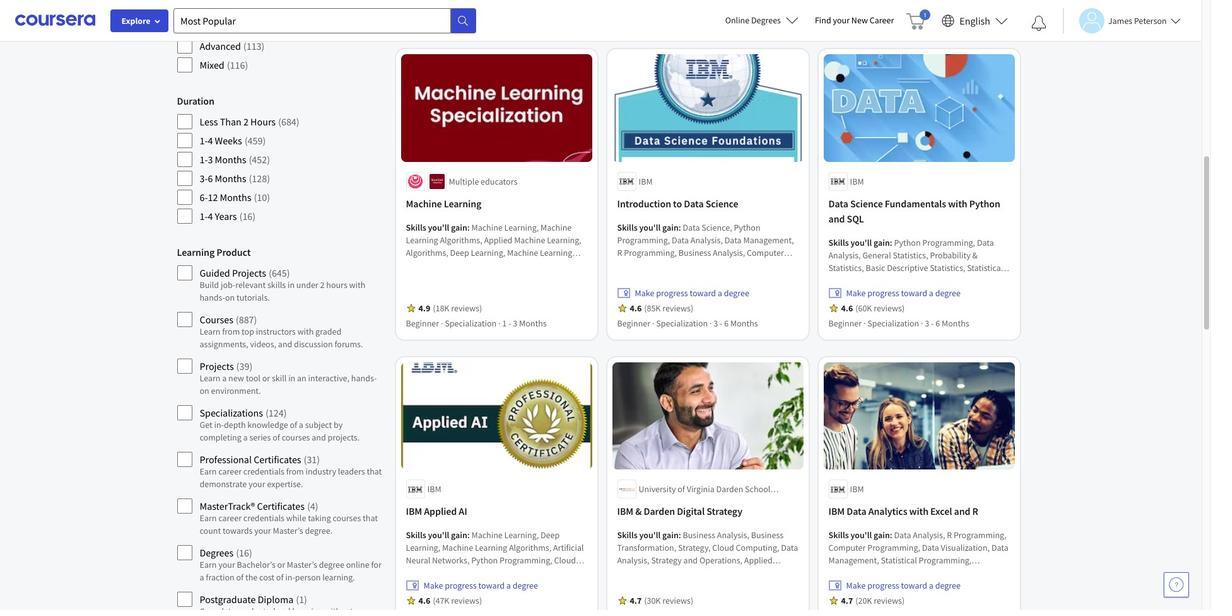 Task type: vqa. For each thing, say whether or not it's contained in the screenshot.


Task type: describe. For each thing, give the bounding box(es) containing it.
virginia
[[687, 484, 715, 496]]

2 certificate from the left
[[704, 10, 742, 21]]

multiple
[[449, 176, 479, 187]]

4.7 (20k reviews)
[[842, 596, 905, 607]]

multiple educators
[[449, 176, 518, 187]]

ai
[[459, 506, 467, 518]]

skills for introduction to data science
[[618, 222, 638, 233]]

career
[[870, 15, 895, 26]]

duration
[[177, 95, 215, 107]]

postgraduate
[[200, 594, 256, 607]]

university
[[639, 484, 676, 496]]

professional inside learning product group
[[200, 454, 252, 466]]

intermediate ( 749 )
[[200, 21, 278, 33]]

ibm & darden digital strategy link
[[618, 504, 799, 520]]

you'll for science
[[851, 237, 872, 249]]

10
[[257, 191, 267, 204]]

reviews) up beginner · specialization · 1 - 3 months
[[451, 303, 482, 314]]

forums.
[[335, 339, 363, 350]]

weeks
[[215, 134, 242, 147]]

2 inside duration group
[[244, 116, 249, 128]]

knowledge
[[248, 420, 288, 431]]

your inside earn career credentials while taking courses that count towards your master's degree.
[[254, 526, 271, 537]]

get in-depth knowledge of a subject by completing a series of courses and projects.
[[200, 420, 360, 444]]

toward for data
[[690, 288, 716, 299]]

16 inside learning product group
[[239, 547, 249, 560]]

degree inside 'earn your bachelor's or master's degree online for a fraction of the cost of in-person learning.'
[[319, 560, 345, 571]]

you'll for data
[[851, 530, 872, 542]]

skill
[[272, 373, 287, 384]]

guided projects ( 645 )
[[200, 267, 290, 280]]

excel
[[931, 506, 953, 518]]

graded
[[316, 326, 342, 338]]

skills you'll gain : for learning
[[406, 222, 472, 233]]

degree for ibm data analytics with excel and r
[[936, 581, 961, 592]]

make for ibm data analytics with excel and r
[[847, 581, 866, 592]]

2 beginner · professional certificate · 3 - 6 months from the left
[[618, 10, 792, 21]]

gain for applied
[[451, 530, 468, 542]]

courses inside earn career credentials while taking courses that count towards your master's degree.
[[333, 513, 361, 524]]

ibm up "introduction" at top right
[[639, 176, 653, 187]]

university of virginia darden school foundation
[[639, 484, 771, 508]]

darden inside the 'university of virginia darden school foundation'
[[717, 484, 744, 496]]

taking
[[308, 513, 331, 524]]

or inside 'earn your bachelor's or master's degree online for a fraction of the cost of in-person learning.'
[[277, 560, 285, 571]]

help center image
[[1170, 578, 1185, 593]]

machine learning link
[[406, 196, 587, 211]]

online
[[346, 560, 370, 571]]

career for mastertrack®
[[219, 513, 242, 524]]

4.6 for introduction to data science
[[630, 303, 642, 314]]

gain for to
[[663, 222, 679, 233]]

master's inside earn career credentials while taking courses that count towards your master's degree.
[[273, 526, 303, 537]]

analytics
[[869, 506, 908, 518]]

4.7 for 4.7 (20k reviews)
[[842, 596, 853, 607]]

ibm inside ibm data analytics with excel and r link
[[829, 506, 845, 518]]

build job-relevant skills in under 2 hours with hands-on tutorials.
[[200, 280, 366, 304]]

assignments,
[[200, 339, 248, 350]]

1 vertical spatial darden
[[644, 506, 675, 518]]

progress for data
[[868, 581, 900, 592]]

with inside data science fundamentals with python and sql
[[949, 197, 968, 210]]

specialization for data science fundamentals with python and sql
[[868, 318, 920, 329]]

leaders
[[338, 466, 365, 478]]

demonstrate
[[200, 479, 247, 490]]

make progress toward a degree for data
[[635, 288, 750, 299]]

beginner ( 748 )
[[200, 2, 261, 15]]

to
[[673, 197, 682, 210]]

specializations ( 124 )
[[200, 407, 287, 420]]

python
[[970, 197, 1001, 210]]

887
[[239, 314, 254, 326]]

in inside the 'learn a new tool or skill in an interactive, hands- on environment.'
[[289, 373, 296, 384]]

12
[[208, 191, 218, 204]]

applied
[[424, 506, 457, 518]]

4 inside learning product group
[[310, 501, 315, 513]]

and inside the get in-depth knowledge of a subject by completing a series of courses and projects.
[[312, 432, 326, 444]]

or inside the 'learn a new tool or skill in an interactive, hands- on environment.'
[[262, 373, 270, 384]]

3 inside duration group
[[208, 153, 213, 166]]

machine
[[406, 197, 442, 210]]

make progress toward a degree for fundamentals
[[847, 288, 961, 299]]

124
[[269, 407, 284, 420]]

mixed
[[200, 59, 225, 71]]

645
[[272, 267, 287, 280]]

data inside data science fundamentals with python and sql
[[829, 197, 849, 210]]

online
[[726, 15, 750, 26]]

years
[[215, 210, 237, 223]]

degree for ibm applied ai
[[513, 581, 538, 592]]

person
[[295, 572, 321, 584]]

reviews) for ibm data analytics with excel and r
[[874, 596, 905, 607]]

ibm inside ibm applied ai link
[[406, 506, 422, 518]]

beginner · specialization · 3 - 6 months for data
[[618, 318, 758, 329]]

find your new career link
[[809, 13, 901, 28]]

of right cost
[[276, 572, 284, 584]]

39
[[240, 360, 250, 373]]

ibm up ibm data analytics with excel and r
[[850, 484, 864, 496]]

1 specialization from the left
[[445, 318, 497, 329]]

you'll for to
[[640, 222, 661, 233]]

master's inside 'earn your bachelor's or master's degree online for a fraction of the cost of in-person learning.'
[[287, 560, 317, 571]]

gain for science
[[874, 237, 890, 249]]

find
[[815, 15, 832, 26]]

1 certificate from the left
[[492, 10, 530, 21]]

459
[[248, 134, 263, 147]]

skills
[[268, 280, 286, 291]]

james peterson
[[1109, 15, 1167, 26]]

by
[[334, 420, 343, 431]]

introduction to data science
[[618, 197, 739, 210]]

of inside the 'university of virginia darden school foundation'
[[678, 484, 685, 496]]

ibm applied ai link
[[406, 504, 587, 520]]

of right 124
[[290, 420, 297, 431]]

3-6 months ( 128 )
[[200, 172, 270, 185]]

under
[[297, 280, 319, 291]]

earn for degrees ( 16 )
[[200, 560, 217, 571]]

128
[[252, 172, 267, 185]]

expertise.
[[267, 479, 303, 490]]

6-
[[200, 191, 208, 204]]

while
[[286, 513, 306, 524]]

degree for introduction to data science
[[724, 288, 750, 299]]

your right 'find'
[[833, 15, 850, 26]]

credentials for mastertrack®
[[244, 513, 285, 524]]

ibm inside "ibm & darden digital strategy" link
[[618, 506, 634, 518]]

digital
[[677, 506, 705, 518]]

you'll for learning
[[428, 222, 450, 233]]

and left r at bottom
[[955, 506, 971, 518]]

mastertrack®
[[200, 501, 255, 513]]

sql
[[847, 213, 865, 225]]

an
[[297, 373, 307, 384]]

of down "knowledge"
[[273, 432, 280, 444]]

4.6 (85k reviews)
[[630, 303, 694, 314]]

reviews) right (30k
[[663, 596, 694, 607]]

duration group
[[177, 93, 383, 225]]

less than 2 hours ( 684 )
[[200, 116, 300, 128]]

3 certificate from the left
[[915, 10, 953, 21]]

tool
[[246, 373, 261, 384]]

that for professional certificates ( 31 )
[[367, 466, 382, 478]]

2 inside build job-relevant skills in under 2 hours with hands-on tutorials.
[[320, 280, 325, 291]]

1 beginner · professional certificate · 3 - 6 months from the left
[[406, 10, 580, 21]]

ibm up ibm applied ai
[[428, 484, 442, 496]]

: for data
[[890, 530, 893, 542]]

mixed ( 116 )
[[200, 59, 248, 71]]

with left excel
[[910, 506, 929, 518]]

4.9
[[419, 303, 431, 314]]

explore
[[121, 15, 151, 27]]

ibm applied ai
[[406, 506, 467, 518]]

courses
[[200, 314, 233, 326]]

instructors
[[256, 326, 296, 338]]

less
[[200, 116, 218, 128]]

ibm & darden digital strategy
[[618, 506, 743, 518]]

: for learning
[[468, 222, 470, 233]]

earn career credentials while taking courses that count towards your master's degree.
[[200, 513, 378, 537]]

degree for data science fundamentals with python and sql
[[936, 288, 961, 299]]

mastertrack® certificates ( 4 )
[[200, 501, 318, 513]]

a inside the 'learn a new tool or skill in an interactive, hands- on environment.'
[[222, 373, 227, 384]]

684
[[281, 116, 297, 128]]

0 vertical spatial projects
[[232, 267, 266, 280]]

6 inside duration group
[[208, 172, 213, 185]]

educators
[[481, 176, 518, 187]]

degrees inside popup button
[[752, 15, 781, 26]]

skills for ibm & darden digital strategy
[[618, 530, 638, 542]]



Task type: locate. For each thing, give the bounding box(es) containing it.
0 vertical spatial 16
[[243, 210, 253, 223]]

of left virginia
[[678, 484, 685, 496]]

projects ( 39 )
[[200, 360, 253, 373]]

2 vertical spatial 1-
[[200, 210, 208, 223]]

earn career credentials from industry leaders that demonstrate your expertise.
[[200, 466, 382, 490]]

in- inside 'earn your bachelor's or master's degree online for a fraction of the cost of in-person learning.'
[[285, 572, 295, 584]]

make for introduction to data science
[[635, 288, 655, 299]]

2 horizontal spatial 4.6
[[842, 303, 853, 314]]

0 horizontal spatial degrees
[[200, 547, 234, 560]]

0 vertical spatial 4
[[208, 134, 213, 147]]

earn your bachelor's or master's degree online for a fraction of the cost of in-person learning.
[[200, 560, 382, 584]]

data inside introduction to data science 'link'
[[684, 197, 704, 210]]

earn for professional certificates ( 31 )
[[200, 466, 217, 478]]

you'll down "introduction" at top right
[[640, 222, 661, 233]]

data up sql
[[829, 197, 849, 210]]

4 for years
[[208, 210, 213, 223]]

0 vertical spatial in
[[288, 280, 295, 291]]

2 learn from the top
[[200, 373, 221, 384]]

specialization down 4.9 (18k reviews)
[[445, 318, 497, 329]]

(47k
[[433, 596, 450, 607]]

1 horizontal spatial learning
[[444, 197, 482, 210]]

1 vertical spatial hands-
[[351, 373, 377, 384]]

specialization
[[445, 318, 497, 329], [657, 318, 708, 329], [868, 318, 920, 329]]

2 credentials from the top
[[244, 513, 285, 524]]

31
[[307, 454, 317, 466]]

: for science
[[890, 237, 893, 249]]

learning down multiple
[[444, 197, 482, 210]]

that inside earn career credentials while taking courses that count towards your master's degree.
[[363, 513, 378, 524]]

0 horizontal spatial learning
[[177, 246, 215, 259]]

reviews) right (20k
[[874, 596, 905, 607]]

16 down towards
[[239, 547, 249, 560]]

beginner · specialization · 3 - 6 months down 4.6 (85k reviews)
[[618, 318, 758, 329]]

skills you'll gain :
[[406, 222, 472, 233], [618, 222, 683, 233], [829, 237, 895, 249], [406, 530, 472, 542], [618, 530, 683, 542], [829, 530, 895, 542]]

3 specialization from the left
[[868, 318, 920, 329]]

darden up strategy on the bottom right of the page
[[717, 484, 744, 496]]

that up for
[[363, 513, 378, 524]]

ibm up sql
[[850, 176, 864, 187]]

make progress toward a degree for ai
[[424, 581, 538, 592]]

a
[[718, 288, 723, 299], [930, 288, 934, 299], [222, 373, 227, 384], [299, 420, 304, 431], [243, 432, 248, 444], [200, 572, 204, 584], [507, 581, 511, 592], [930, 581, 934, 592]]

1 vertical spatial 4
[[208, 210, 213, 223]]

2 career from the top
[[219, 513, 242, 524]]

master's
[[273, 526, 303, 537], [287, 560, 317, 571]]

gain down the ibm & darden digital strategy
[[663, 530, 679, 542]]

4.7 left (30k
[[630, 596, 642, 607]]

ibm left applied
[[406, 506, 422, 518]]

0 vertical spatial from
[[222, 326, 240, 338]]

1 vertical spatial in
[[289, 373, 296, 384]]

hands- inside build job-relevant skills in under 2 hours with hands-on tutorials.
[[200, 292, 225, 304]]

0 vertical spatial darden
[[717, 484, 744, 496]]

1- for 1-4 years ( 16 )
[[200, 210, 208, 223]]

data
[[684, 197, 704, 210], [829, 197, 849, 210], [847, 506, 867, 518]]

reviews) for data science fundamentals with python and sql
[[874, 303, 905, 314]]

science up sql
[[851, 197, 883, 210]]

with left python
[[949, 197, 968, 210]]

4.6
[[630, 303, 642, 314], [842, 303, 853, 314], [419, 596, 431, 607]]

learn from top instructors with graded assignments, videos, and discussion forums.
[[200, 326, 363, 350]]

toward up 4.6 (85k reviews)
[[690, 288, 716, 299]]

certificate
[[492, 10, 530, 21], [704, 10, 742, 21], [915, 10, 953, 21]]

1 learn from the top
[[200, 326, 221, 338]]

1- for 1-3 months ( 452 )
[[200, 153, 208, 166]]

0 vertical spatial 2
[[244, 116, 249, 128]]

reviews) right (85k
[[663, 303, 694, 314]]

credentials inside earn career credentials from industry leaders that demonstrate your expertise.
[[244, 466, 285, 478]]

degree.
[[305, 526, 333, 537]]

beginner · specialization · 3 - 6 months for fundamentals
[[829, 318, 970, 329]]

skills you'll gain : for to
[[618, 222, 683, 233]]

progress for to
[[656, 288, 688, 299]]

gain for data
[[874, 530, 890, 542]]

1 vertical spatial from
[[286, 466, 304, 478]]

skills you'll gain : down sql
[[829, 237, 895, 249]]

you'll
[[428, 222, 450, 233], [640, 222, 661, 233], [851, 237, 872, 249], [428, 530, 450, 542], [640, 530, 661, 542], [851, 530, 872, 542]]

(60k
[[856, 303, 873, 314]]

science inside data science fundamentals with python and sql
[[851, 197, 883, 210]]

1 horizontal spatial 4.7
[[842, 596, 853, 607]]

courses down subject at bottom left
[[282, 432, 310, 444]]

your up mastertrack® certificates ( 4 )
[[249, 479, 265, 490]]

0 horizontal spatial science
[[706, 197, 739, 210]]

your down mastertrack® certificates ( 4 )
[[254, 526, 271, 537]]

1 horizontal spatial in-
[[285, 572, 295, 584]]

make for data science fundamentals with python and sql
[[847, 288, 866, 299]]

: down ibm applied ai link
[[468, 530, 470, 542]]

beginner · specialization · 1 - 3 months
[[406, 318, 547, 329]]

online degrees button
[[715, 6, 809, 34]]

postgraduate diploma ( 1 )
[[200, 594, 307, 607]]

hands- down build
[[200, 292, 225, 304]]

1 vertical spatial earn
[[200, 513, 217, 524]]

make up (47k
[[424, 581, 443, 592]]

reviews) for introduction to data science
[[663, 303, 694, 314]]

learn inside learn from top instructors with graded assignments, videos, and discussion forums.
[[200, 326, 221, 338]]

credentials for professional
[[244, 466, 285, 478]]

towards
[[223, 526, 253, 537]]

2 beginner · specialization · 3 - 6 months from the left
[[829, 318, 970, 329]]

courses right taking
[[333, 513, 361, 524]]

113
[[247, 40, 262, 52]]

1- down 6-
[[200, 210, 208, 223]]

or
[[262, 373, 270, 384], [277, 560, 285, 571]]

science
[[706, 197, 739, 210], [851, 197, 883, 210]]

guided
[[200, 267, 230, 280]]

3 beginner · professional certificate · 3 - 6 months from the left
[[829, 10, 1003, 21]]

depth
[[224, 420, 246, 431]]

1 vertical spatial degrees
[[200, 547, 234, 560]]

4.7 for 4.7 (30k reviews)
[[630, 596, 642, 607]]

skills for data science fundamentals with python and sql
[[829, 237, 849, 249]]

get
[[200, 420, 213, 431]]

1- for 1-4 weeks ( 459 )
[[200, 134, 208, 147]]

on down job-
[[225, 292, 235, 304]]

english
[[960, 14, 991, 27]]

gain down analytics
[[874, 530, 890, 542]]

0 vertical spatial on
[[225, 292, 235, 304]]

degrees inside learning product group
[[200, 547, 234, 560]]

degrees right online
[[752, 15, 781, 26]]

0 vertical spatial career
[[219, 466, 242, 478]]

hands- inside the 'learn a new tool or skill in an interactive, hands- on environment.'
[[351, 373, 377, 384]]

1 vertical spatial career
[[219, 513, 242, 524]]

progress up "4.6 (47k reviews)"
[[445, 581, 477, 592]]

with right hours
[[349, 280, 366, 291]]

reviews) right (60k on the right
[[874, 303, 905, 314]]

: for &
[[679, 530, 681, 542]]

shopping cart: 1 item image
[[907, 9, 931, 30]]

0 vertical spatial hands-
[[200, 292, 225, 304]]

skills for ibm data analytics with excel and r
[[829, 530, 849, 542]]

toward
[[690, 288, 716, 299], [902, 288, 928, 299], [479, 581, 505, 592], [902, 581, 928, 592]]

2
[[244, 116, 249, 128], [320, 280, 325, 291]]

earn inside earn career credentials while taking courses that count towards your master's degree.
[[200, 513, 217, 524]]

0 horizontal spatial 2
[[244, 116, 249, 128]]

data left analytics
[[847, 506, 867, 518]]

hands- for guided projects ( 645 )
[[200, 292, 225, 304]]

0 vertical spatial 1
[[503, 318, 507, 329]]

1 4.7 from the left
[[630, 596, 642, 607]]

1 earn from the top
[[200, 466, 217, 478]]

1 vertical spatial that
[[363, 513, 378, 524]]

1 career from the top
[[219, 466, 242, 478]]

1 horizontal spatial certificate
[[704, 10, 742, 21]]

16 inside duration group
[[243, 210, 253, 223]]

and inside data science fundamentals with python and sql
[[829, 213, 845, 225]]

in inside build job-relevant skills in under 2 hours with hands-on tutorials.
[[288, 280, 295, 291]]

2 horizontal spatial certificate
[[915, 10, 953, 21]]

0 horizontal spatial specialization
[[445, 318, 497, 329]]

career up towards
[[219, 513, 242, 524]]

than
[[220, 116, 242, 128]]

of
[[290, 420, 297, 431], [273, 432, 280, 444], [678, 484, 685, 496], [236, 572, 244, 584], [276, 572, 284, 584]]

:
[[468, 222, 470, 233], [679, 222, 681, 233], [890, 237, 893, 249], [468, 530, 470, 542], [679, 530, 681, 542], [890, 530, 893, 542]]

strategy
[[707, 506, 743, 518]]

4.7 (30k reviews)
[[630, 596, 694, 607]]

progress for applied
[[445, 581, 477, 592]]

on inside build job-relevant skills in under 2 hours with hands-on tutorials.
[[225, 292, 235, 304]]

science right to
[[706, 197, 739, 210]]

toward for analytics
[[902, 581, 928, 592]]

from up expertise.
[[286, 466, 304, 478]]

certificates for mastertrack® certificates
[[257, 501, 305, 513]]

1 credentials from the top
[[244, 466, 285, 478]]

learn left new at bottom
[[200, 373, 221, 384]]

: for applied
[[468, 530, 470, 542]]

new
[[852, 15, 868, 26]]

ibm data analytics with excel and r link
[[829, 504, 1010, 520]]

4.6 left (47k
[[419, 596, 431, 607]]

coursera image
[[15, 10, 95, 30]]

you'll for &
[[640, 530, 661, 542]]

specialization for introduction to data science
[[657, 318, 708, 329]]

show notifications image
[[1032, 16, 1047, 31]]

certificates for professional certificates
[[254, 454, 301, 466]]

1 horizontal spatial or
[[277, 560, 285, 571]]

4.6 (47k reviews)
[[419, 596, 482, 607]]

4.9 (18k reviews)
[[419, 303, 482, 314]]

in- up completing
[[214, 420, 224, 431]]

certificates down expertise.
[[257, 501, 305, 513]]

4 left weeks
[[208, 134, 213, 147]]

skills for ibm applied ai
[[406, 530, 426, 542]]

professional certificates ( 31 )
[[200, 454, 320, 466]]

toward for ai
[[479, 581, 505, 592]]

career for professional
[[219, 466, 242, 478]]

master's down while at the left bottom of the page
[[273, 526, 303, 537]]

4 left the years
[[208, 210, 213, 223]]

0 vertical spatial or
[[262, 373, 270, 384]]

·
[[441, 10, 443, 21], [532, 10, 534, 21], [653, 10, 655, 21], [744, 10, 746, 21], [864, 10, 866, 21], [955, 10, 957, 21], [441, 318, 443, 329], [499, 318, 501, 329], [653, 318, 655, 329], [710, 318, 712, 329], [864, 318, 866, 329], [921, 318, 924, 329]]

hands- right the interactive,
[[351, 373, 377, 384]]

bachelor's
[[237, 560, 276, 571]]

your up fraction
[[219, 560, 235, 571]]

1 vertical spatial 2
[[320, 280, 325, 291]]

1-3 months ( 452 )
[[200, 153, 270, 166]]

1 inside learning product group
[[299, 594, 304, 607]]

toward up 4.7 (20k reviews)
[[902, 581, 928, 592]]

0 vertical spatial in-
[[214, 420, 224, 431]]

skills you'll gain : for science
[[829, 237, 895, 249]]

james
[[1109, 15, 1133, 26]]

master's up the person at the left bottom of page
[[287, 560, 317, 571]]

advanced
[[200, 40, 241, 52]]

2 vertical spatial earn
[[200, 560, 217, 571]]

1 horizontal spatial courses
[[333, 513, 361, 524]]

earn inside 'earn your bachelor's or master's degree online for a fraction of the cost of in-person learning.'
[[200, 560, 217, 571]]

1 vertical spatial 16
[[239, 547, 249, 560]]

1 vertical spatial credentials
[[244, 513, 285, 524]]

2 right the than
[[244, 116, 249, 128]]

0 vertical spatial degrees
[[752, 15, 781, 26]]

progress
[[656, 288, 688, 299], [868, 288, 900, 299], [445, 581, 477, 592], [868, 581, 900, 592]]

from up assignments,
[[222, 326, 240, 338]]

reviews) for ibm applied ai
[[451, 596, 482, 607]]

0 horizontal spatial hands-
[[200, 292, 225, 304]]

1 horizontal spatial degrees
[[752, 15, 781, 26]]

2 science from the left
[[851, 197, 883, 210]]

from inside earn career credentials from industry leaders that demonstrate your expertise.
[[286, 466, 304, 478]]

progress up 4.6 (60k reviews)
[[868, 288, 900, 299]]

1 horizontal spatial 2
[[320, 280, 325, 291]]

on inside the 'learn a new tool or skill in an interactive, hands- on environment.'
[[200, 386, 209, 397]]

top
[[242, 326, 254, 338]]

None search field
[[174, 8, 477, 33]]

projects.
[[328, 432, 360, 444]]

0 vertical spatial earn
[[200, 466, 217, 478]]

credentials up expertise.
[[244, 466, 285, 478]]

earn up count
[[200, 513, 217, 524]]

2 vertical spatial 4
[[310, 501, 315, 513]]

skills you'll gain : for data
[[829, 530, 895, 542]]

earn for mastertrack® certificates ( 4 )
[[200, 513, 217, 524]]

or right bachelor's
[[277, 560, 285, 571]]

6
[[547, 10, 551, 21], [758, 10, 763, 21], [970, 10, 974, 21], [208, 172, 213, 185], [725, 318, 729, 329], [936, 318, 941, 329]]

0 vertical spatial courses
[[282, 432, 310, 444]]

from inside learn from top instructors with graded assignments, videos, and discussion forums.
[[222, 326, 240, 338]]

in left an
[[289, 373, 296, 384]]

you'll down machine learning
[[428, 222, 450, 233]]

1 horizontal spatial beginner · professional certificate · 3 - 6 months
[[618, 10, 792, 21]]

0 horizontal spatial certificate
[[492, 10, 530, 21]]

career inside earn career credentials while taking courses that count towards your master's degree.
[[219, 513, 242, 524]]

1 vertical spatial projects
[[200, 360, 234, 373]]

2 left hours
[[320, 280, 325, 291]]

0 vertical spatial master's
[[273, 526, 303, 537]]

1-4 weeks ( 459 )
[[200, 134, 266, 147]]

projects down assignments,
[[200, 360, 234, 373]]

0 horizontal spatial on
[[200, 386, 209, 397]]

3 1- from the top
[[200, 210, 208, 223]]

make progress toward a degree up 4.6 (85k reviews)
[[635, 288, 750, 299]]

3-
[[200, 172, 208, 185]]

on for guided
[[225, 292, 235, 304]]

skills you'll gain : down applied
[[406, 530, 472, 542]]

0 vertical spatial that
[[367, 466, 382, 478]]

in- inside the get in-depth knowledge of a subject by completing a series of courses and projects.
[[214, 420, 224, 431]]

skills you'll gain : for applied
[[406, 530, 472, 542]]

4 right while at the left bottom of the page
[[310, 501, 315, 513]]

toward for fundamentals
[[902, 288, 928, 299]]

1 vertical spatial in-
[[285, 572, 295, 584]]

job-
[[221, 280, 236, 291]]

1 vertical spatial on
[[200, 386, 209, 397]]

cost
[[259, 572, 275, 584]]

career
[[219, 466, 242, 478], [219, 513, 242, 524]]

hands- for projects ( 39 )
[[351, 373, 377, 384]]

projects up tutorials.
[[232, 267, 266, 280]]

learn for projects ( 39 )
[[200, 373, 221, 384]]

learning product group
[[177, 245, 383, 611]]

a inside 'earn your bachelor's or master's degree online for a fraction of the cost of in-person learning.'
[[200, 572, 204, 584]]

0 horizontal spatial or
[[262, 373, 270, 384]]

on
[[225, 292, 235, 304], [200, 386, 209, 397]]

advanced ( 113 )
[[200, 40, 265, 52]]

4.6 left (85k
[[630, 303, 642, 314]]

0 horizontal spatial 4.7
[[630, 596, 642, 607]]

0 horizontal spatial in-
[[214, 420, 224, 431]]

credentials inside earn career credentials while taking courses that count towards your master's degree.
[[244, 513, 285, 524]]

build
[[200, 280, 219, 291]]

projects
[[232, 267, 266, 280], [200, 360, 234, 373]]

1 horizontal spatial 4.6
[[630, 303, 642, 314]]

2 4.7 from the left
[[842, 596, 853, 607]]

0 horizontal spatial from
[[222, 326, 240, 338]]

in- right cost
[[285, 572, 295, 584]]

skills for machine learning
[[406, 222, 426, 233]]

progress for science
[[868, 288, 900, 299]]

specialization down 4.6 (85k reviews)
[[657, 318, 708, 329]]

make progress toward a degree up 4.6 (60k reviews)
[[847, 288, 961, 299]]

and down instructors on the left bottom of the page
[[278, 339, 292, 350]]

science inside introduction to data science 'link'
[[706, 197, 739, 210]]

skills you'll gain : for &
[[618, 530, 683, 542]]

and inside learn from top instructors with graded assignments, videos, and discussion forums.
[[278, 339, 292, 350]]

1 vertical spatial or
[[277, 560, 285, 571]]

gain down "ai"
[[451, 530, 468, 542]]

1 1- from the top
[[200, 134, 208, 147]]

1 horizontal spatial science
[[851, 197, 883, 210]]

your inside earn career credentials from industry leaders that demonstrate your expertise.
[[249, 479, 265, 490]]

learn
[[200, 326, 221, 338], [200, 373, 221, 384]]

you'll down analytics
[[851, 530, 872, 542]]

: for to
[[679, 222, 681, 233]]

ibm left analytics
[[829, 506, 845, 518]]

count
[[200, 526, 221, 537]]

darden
[[717, 484, 744, 496], [644, 506, 675, 518]]

that right leaders
[[367, 466, 382, 478]]

progress up 4.7 (20k reviews)
[[868, 581, 900, 592]]

career up demonstrate
[[219, 466, 242, 478]]

1 vertical spatial master's
[[287, 560, 317, 571]]

: down introduction to data science
[[679, 222, 681, 233]]

1 horizontal spatial specialization
[[657, 318, 708, 329]]

you'll for applied
[[428, 530, 450, 542]]

make up (20k
[[847, 581, 866, 592]]

gain for &
[[663, 530, 679, 542]]

degrees ( 16 )
[[200, 547, 252, 560]]

skills you'll gain : down machine learning
[[406, 222, 472, 233]]

and down subject at bottom left
[[312, 432, 326, 444]]

courses
[[282, 432, 310, 444], [333, 513, 361, 524]]

0 vertical spatial 1-
[[200, 134, 208, 147]]

1 beginner · specialization · 3 - 6 months from the left
[[618, 318, 758, 329]]

1 vertical spatial learning
[[177, 246, 215, 259]]

: down machine learning
[[468, 222, 470, 233]]

1 vertical spatial 1
[[299, 594, 304, 607]]

1 vertical spatial learn
[[200, 373, 221, 384]]

courses inside the get in-depth knowledge of a subject by completing a series of courses and projects.
[[282, 432, 310, 444]]

learn for courses ( 887 )
[[200, 326, 221, 338]]

on left environment.
[[200, 386, 209, 397]]

4.7 left (20k
[[842, 596, 853, 607]]

new
[[229, 373, 244, 384]]

school
[[745, 484, 771, 496]]

2 1- from the top
[[200, 153, 208, 166]]

that for mastertrack® certificates ( 4 )
[[363, 513, 378, 524]]

gain down machine learning
[[451, 222, 468, 233]]

on for projects
[[200, 386, 209, 397]]

0 vertical spatial learn
[[200, 326, 221, 338]]

1 horizontal spatial beginner · specialization · 3 - 6 months
[[829, 318, 970, 329]]

your inside 'earn your bachelor's or master's degree online for a fraction of the cost of in-person learning.'
[[219, 560, 235, 571]]

certificates up expertise.
[[254, 454, 301, 466]]

0 horizontal spatial 1
[[299, 594, 304, 607]]

1 horizontal spatial 1
[[503, 318, 507, 329]]

1-4 years ( 16 )
[[200, 210, 256, 223]]

make up (60k on the right
[[847, 288, 866, 299]]

4 for weeks
[[208, 134, 213, 147]]

0 horizontal spatial darden
[[644, 506, 675, 518]]

1 horizontal spatial darden
[[717, 484, 744, 496]]

in
[[288, 280, 295, 291], [289, 373, 296, 384]]

2 horizontal spatial specialization
[[868, 318, 920, 329]]

skills you'll gain : down "&"
[[618, 530, 683, 542]]

: down the ibm & darden digital strategy
[[679, 530, 681, 542]]

0 vertical spatial certificates
[[254, 454, 301, 466]]

2 earn from the top
[[200, 513, 217, 524]]

4.6 for data science fundamentals with python and sql
[[842, 303, 853, 314]]

116
[[230, 59, 245, 71]]

skills you'll gain : down "introduction" at top right
[[618, 222, 683, 233]]

earn inside earn career credentials from industry leaders that demonstrate your expertise.
[[200, 466, 217, 478]]

0 horizontal spatial courses
[[282, 432, 310, 444]]

learn inside the 'learn a new tool or skill in an interactive, hands- on environment.'
[[200, 373, 221, 384]]

gain for learning
[[451, 222, 468, 233]]

with up discussion
[[298, 326, 314, 338]]

you'll down applied
[[428, 530, 450, 542]]

explore button
[[110, 9, 169, 32]]

16
[[243, 210, 253, 223], [239, 547, 249, 560]]

1 vertical spatial 1-
[[200, 153, 208, 166]]

introduction to data science link
[[618, 196, 799, 211]]

3 earn from the top
[[200, 560, 217, 571]]

and left sql
[[829, 213, 845, 225]]

career inside earn career credentials from industry leaders that demonstrate your expertise.
[[219, 466, 242, 478]]

1- up 3-
[[200, 153, 208, 166]]

learning inside group
[[177, 246, 215, 259]]

relevant
[[236, 280, 266, 291]]

of left the
[[236, 572, 244, 584]]

0 vertical spatial learning
[[444, 197, 482, 210]]

r
[[973, 506, 979, 518]]

1 vertical spatial courses
[[333, 513, 361, 524]]

2 horizontal spatial beginner · professional certificate · 3 - 6 months
[[829, 10, 1003, 21]]

What do you want to learn? text field
[[174, 8, 451, 33]]

fraction
[[206, 572, 235, 584]]

1 horizontal spatial from
[[286, 466, 304, 478]]

0 horizontal spatial beginner · specialization · 3 - 6 months
[[618, 318, 758, 329]]

make for ibm applied ai
[[424, 581, 443, 592]]

0 vertical spatial credentials
[[244, 466, 285, 478]]

0 horizontal spatial 4.6
[[419, 596, 431, 607]]

make progress toward a degree for analytics
[[847, 581, 961, 592]]

data inside ibm data analytics with excel and r link
[[847, 506, 867, 518]]

with inside learn from top instructors with graded assignments, videos, and discussion forums.
[[298, 326, 314, 338]]

completing
[[200, 432, 242, 444]]

1 horizontal spatial on
[[225, 292, 235, 304]]

2 specialization from the left
[[657, 318, 708, 329]]

1 horizontal spatial hands-
[[351, 373, 377, 384]]

specializations
[[200, 407, 263, 420]]

earn up demonstrate
[[200, 466, 217, 478]]

with inside build job-relevant skills in under 2 hours with hands-on tutorials.
[[349, 280, 366, 291]]

0 horizontal spatial beginner · professional certificate · 3 - 6 months
[[406, 10, 580, 21]]

1 science from the left
[[706, 197, 739, 210]]

that inside earn career credentials from industry leaders that demonstrate your expertise.
[[367, 466, 382, 478]]

in right skills
[[288, 280, 295, 291]]

progress up 4.6 (85k reviews)
[[656, 288, 688, 299]]

4.7
[[630, 596, 642, 607], [842, 596, 853, 607]]

the
[[245, 572, 258, 584]]

1 vertical spatial certificates
[[257, 501, 305, 513]]

4.6 for ibm applied ai
[[419, 596, 431, 607]]



